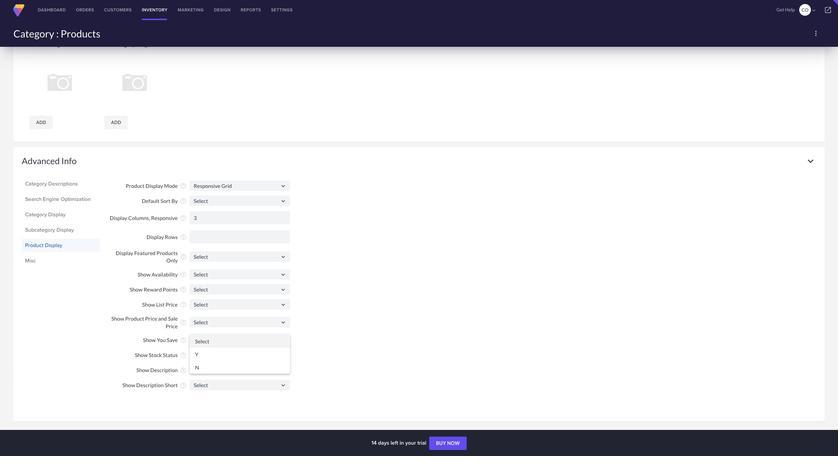 Task type: describe. For each thing, give the bounding box(es) containing it.
sort
[[161, 198, 171, 204]]

show for show stock status help_outline
[[135, 352, 148, 359]]

help_outline inside default sort by help_outline
[[180, 198, 187, 205]]

product display link
[[25, 240, 97, 251]]

search
[[25, 195, 42, 203]]

columns,
[[128, 215, 150, 221]]

display inside display featured products only help_outline
[[116, 250, 133, 257]]

show stock status help_outline
[[135, 352, 187, 359]]

price for and
[[145, 316, 157, 322]]

show product price and sale price help_outline
[[111, 316, 187, 330]]

by
[[172, 198, 178, 204]]

inventory
[[142, 7, 168, 13]]

in
[[400, 440, 404, 447]]

stock
[[149, 352, 162, 359]]

misc link
[[25, 255, 97, 267]]

n
[[195, 365, 199, 371]]

dashboard
[[38, 7, 66, 13]]

add for banner
[[36, 120, 46, 125]]

search engine optimization link
[[25, 194, 97, 205]]

show for show you save help_outline
[[143, 337, 156, 344]]

select
[[195, 339, 210, 345]]

14 days left in your trial
[[372, 440, 428, 447]]

 for show you save help_outline
[[280, 337, 287, 344]]

 for show availability help_outline
[[280, 272, 287, 279]]

orders
[[76, 7, 94, 13]]

 link
[[819, 0, 839, 20]]

products for featured
[[157, 250, 178, 257]]

dashboard link
[[33, 0, 71, 20]]

display down search engine optimization
[[48, 211, 66, 219]]

and
[[158, 316, 167, 322]]

show for show availability help_outline
[[138, 272, 151, 278]]

help_outline inside show description short help_outline
[[180, 383, 187, 389]]

show for show list price help_outline
[[142, 302, 155, 308]]

sale
[[168, 316, 178, 322]]

help_outline inside show availability help_outline
[[180, 272, 187, 278]]

display down subcategory display
[[45, 242, 62, 249]]

description for short
[[136, 383, 164, 389]]

help_outline inside show product price and sale price help_outline
[[180, 320, 187, 326]]

 for show reward points help_outline
[[280, 287, 287, 294]]

marketing
[[178, 7, 204, 13]]

buy
[[437, 441, 447, 447]]

reward
[[144, 287, 162, 293]]

expand_more for advanced info
[[806, 156, 817, 167]]

2 vertical spatial price
[[166, 323, 178, 330]]

misc
[[25, 257, 36, 265]]

product display
[[25, 242, 62, 249]]

you
[[157, 337, 166, 344]]

more_vert
[[813, 29, 821, 38]]

customers
[[104, 7, 132, 13]]

products for :
[[61, 27, 100, 40]]

display down category display 'link' at the left of the page
[[57, 226, 74, 234]]

display featured products only help_outline
[[116, 250, 187, 264]]

settings
[[271, 7, 293, 13]]

 for display featured products only help_outline
[[280, 254, 287, 261]]

product display mode help_outline
[[126, 183, 187, 190]]

9  from the top
[[280, 367, 287, 374]]

show description help_outline
[[136, 368, 187, 374]]

:
[[56, 27, 59, 40]]

now
[[448, 441, 460, 447]]

search engine optimization
[[25, 195, 91, 203]]

points
[[163, 287, 178, 293]]

advanced info
[[22, 156, 77, 166]]

category descriptions link
[[25, 178, 97, 190]]

get help
[[777, 7, 796, 12]]

show for show description short help_outline
[[122, 383, 135, 389]]

y
[[195, 352, 199, 358]]

help_outline inside show list price help_outline
[[180, 302, 187, 309]]

subcategory display link
[[25, 225, 97, 236]]

rows
[[165, 234, 178, 240]]

optimization
[[61, 195, 91, 203]]

display inside display columns, responsive help_outline
[[110, 215, 127, 221]]

help_outline inside show stock status help_outline
[[180, 353, 187, 359]]

show you save help_outline
[[143, 337, 187, 344]]

 for default sort by help_outline
[[280, 198, 287, 205]]

your
[[406, 440, 416, 447]]

subcategory for subcategory display
[[25, 226, 55, 234]]

buy now
[[437, 441, 460, 447]]

design
[[214, 7, 231, 13]]

responsive
[[151, 215, 178, 221]]



Task type: locate. For each thing, give the bounding box(es) containing it.
info
[[61, 156, 77, 166]]

1 add link from the left
[[29, 116, 53, 129]]

show inside show stock status help_outline
[[135, 352, 148, 359]]

help_outline right the mode
[[180, 183, 187, 190]]

image
[[49, 41, 63, 47], [136, 41, 150, 47]]

save
[[167, 337, 178, 344]]


[[812, 7, 818, 13]]

category for category display
[[25, 211, 47, 219]]

0 horizontal spatial image
[[49, 41, 63, 47]]

expand_more
[[806, 20, 817, 32], [806, 156, 817, 167]]

 for show description short help_outline
[[280, 382, 287, 389]]

help_outline right list
[[180, 302, 187, 309]]

0 horizontal spatial products
[[61, 27, 100, 40]]

show reward points help_outline
[[130, 287, 187, 294]]

help_outline right short
[[180, 383, 187, 389]]

0 horizontal spatial add
[[36, 120, 46, 125]]

availability
[[152, 272, 178, 278]]

subcategory
[[105, 41, 135, 47], [25, 226, 55, 234]]

subcategory display
[[25, 226, 74, 234]]

description inside show description help_outline
[[150, 368, 178, 374]]

2 vertical spatial product
[[125, 316, 144, 322]]

description inside show description short help_outline
[[136, 383, 164, 389]]

display left "columns,"
[[110, 215, 127, 221]]

product for product display
[[25, 242, 44, 249]]

description
[[150, 368, 178, 374], [136, 383, 164, 389]]

display inside display rows help_outline
[[147, 234, 164, 240]]

0 vertical spatial expand_more
[[806, 20, 817, 32]]

1 horizontal spatial add link
[[104, 116, 128, 129]]

reports
[[241, 7, 261, 13]]

descriptions
[[48, 180, 78, 188]]

add for subcategory
[[111, 120, 121, 125]]

product inside show product price and sale price help_outline
[[125, 316, 144, 322]]

banner
[[30, 41, 48, 47]]

display
[[146, 183, 163, 189], [48, 211, 66, 219], [110, 215, 127, 221], [57, 226, 74, 234], [147, 234, 164, 240], [45, 242, 62, 249], [116, 250, 133, 257]]

show for show reward points help_outline
[[130, 287, 143, 293]]

status
[[163, 352, 178, 359]]

show for show description help_outline
[[136, 368, 149, 374]]

price for help_outline
[[166, 302, 178, 308]]

 for show product price and sale price help_outline
[[280, 319, 287, 326]]

4  from the top
[[280, 272, 287, 279]]

category for category : products
[[13, 27, 54, 40]]

buy now link
[[430, 437, 467, 451]]

help_outline left n
[[180, 368, 187, 374]]

advanced
[[22, 156, 60, 166]]

description down show stock status help_outline
[[150, 368, 178, 374]]

2  from the top
[[280, 198, 287, 205]]

 for product display mode help_outline
[[280, 183, 287, 190]]

8 help_outline from the top
[[180, 302, 187, 309]]

show list price help_outline
[[142, 302, 187, 309]]

9 help_outline from the top
[[180, 320, 187, 326]]

default sort by help_outline
[[142, 198, 187, 205]]

expand_more for category images
[[806, 20, 817, 32]]

1 image from the left
[[49, 41, 63, 47]]

more_vert button
[[810, 27, 824, 40]]

category for category images
[[22, 20, 57, 31]]

price left the and
[[145, 316, 157, 322]]

0 vertical spatial subcategory
[[105, 41, 135, 47]]

help
[[786, 7, 796, 12]]

None number field
[[190, 212, 290, 225], [190, 231, 290, 244], [190, 212, 290, 225], [190, 231, 290, 244]]

12 help_outline from the top
[[180, 368, 187, 374]]

category images
[[22, 20, 86, 31]]

6 help_outline from the top
[[180, 272, 187, 278]]

help_outline right by
[[180, 198, 187, 205]]

1 vertical spatial description
[[136, 383, 164, 389]]

1 vertical spatial subcategory
[[25, 226, 55, 234]]


[[280, 183, 287, 190], [280, 198, 287, 205], [280, 254, 287, 261], [280, 272, 287, 279], [280, 287, 287, 294], [280, 302, 287, 309], [280, 319, 287, 326], [280, 337, 287, 344], [280, 367, 287, 374], [280, 382, 287, 389]]

co
[[802, 7, 809, 13]]

show inside show list price help_outline
[[142, 302, 155, 308]]

1 vertical spatial expand_more
[[806, 156, 817, 167]]

0 vertical spatial product
[[126, 183, 145, 189]]

8  from the top
[[280, 337, 287, 344]]

add
[[36, 120, 46, 125], [111, 120, 121, 125]]

1 vertical spatial price
[[145, 316, 157, 322]]

help_outline right only
[[180, 254, 187, 261]]

help_outline right availability
[[180, 272, 187, 278]]

help_outline inside display rows help_outline
[[180, 234, 187, 241]]

13 help_outline from the top
[[180, 383, 187, 389]]

1 horizontal spatial add
[[111, 120, 121, 125]]

display columns, responsive help_outline
[[110, 215, 187, 222]]

add link for banner
[[29, 116, 53, 129]]

product
[[126, 183, 145, 189], [25, 242, 44, 249], [125, 316, 144, 322]]

 for show list price help_outline
[[280, 302, 287, 309]]

category for category descriptions
[[25, 180, 47, 188]]

help_outline inside "show reward points help_outline"
[[180, 287, 187, 294]]

10 help_outline from the top
[[180, 337, 187, 344]]

products
[[61, 27, 100, 40], [157, 250, 178, 257]]

6  from the top
[[280, 302, 287, 309]]

help_outline right 'rows'
[[180, 234, 187, 241]]

show inside show description help_outline
[[136, 368, 149, 374]]

1 vertical spatial product
[[25, 242, 44, 249]]

1  from the top
[[280, 183, 287, 190]]

show inside show availability help_outline
[[138, 272, 151, 278]]

help_outline inside display columns, responsive help_outline
[[180, 215, 187, 222]]

category display
[[25, 211, 66, 219]]

price inside show list price help_outline
[[166, 302, 178, 308]]

engine
[[43, 195, 59, 203]]


[[825, 6, 833, 14]]

2 image from the left
[[136, 41, 150, 47]]

1 expand_more from the top
[[806, 20, 817, 32]]

image for banner image
[[49, 41, 63, 47]]

None text field
[[190, 196, 290, 206], [190, 252, 290, 262], [190, 270, 290, 280], [190, 285, 290, 295], [190, 300, 290, 310], [190, 196, 290, 206], [190, 252, 290, 262], [190, 270, 290, 280], [190, 285, 290, 295], [190, 300, 290, 310]]

show availability help_outline
[[138, 272, 187, 278]]

products right :
[[61, 27, 100, 40]]

description for help_outline
[[150, 368, 178, 374]]

co 
[[802, 7, 818, 13]]

1 horizontal spatial products
[[157, 250, 178, 257]]

4 help_outline from the top
[[180, 234, 187, 241]]

display rows help_outline
[[147, 234, 187, 241]]

description down show description help_outline at left bottom
[[136, 383, 164, 389]]

2 help_outline from the top
[[180, 198, 187, 205]]

mode
[[164, 183, 178, 189]]

help_outline right responsive
[[180, 215, 187, 222]]

0 vertical spatial products
[[61, 27, 100, 40]]

14
[[372, 440, 377, 447]]

show
[[138, 272, 151, 278], [130, 287, 143, 293], [142, 302, 155, 308], [111, 316, 124, 322], [143, 337, 156, 344], [135, 352, 148, 359], [136, 368, 149, 374], [122, 383, 135, 389]]

2 add from the left
[[111, 120, 121, 125]]

display left featured
[[116, 250, 133, 257]]

show inside show product price and sale price help_outline
[[111, 316, 124, 322]]

left
[[391, 440, 399, 447]]

1 add from the left
[[36, 120, 46, 125]]

display up default
[[146, 183, 163, 189]]

get
[[777, 7, 785, 12]]

1 horizontal spatial image
[[136, 41, 150, 47]]

5  from the top
[[280, 287, 287, 294]]

featured
[[134, 250, 156, 257]]

products inside display featured products only help_outline
[[157, 250, 178, 257]]

image for subcategory image
[[136, 41, 150, 47]]

product up default
[[126, 183, 145, 189]]

7  from the top
[[280, 319, 287, 326]]

7 help_outline from the top
[[180, 287, 187, 294]]

display left 'rows'
[[147, 234, 164, 240]]

help_outline right the points
[[180, 287, 187, 294]]

2 add link from the left
[[104, 116, 128, 129]]

product up misc
[[25, 242, 44, 249]]

3 help_outline from the top
[[180, 215, 187, 222]]

add link
[[29, 116, 53, 129], [104, 116, 128, 129]]

help_outline inside show you save help_outline
[[180, 337, 187, 344]]

help_outline right status
[[180, 353, 187, 359]]

None text field
[[190, 181, 290, 191], [190, 317, 290, 328], [190, 380, 290, 391], [190, 181, 290, 191], [190, 317, 290, 328], [190, 380, 290, 391]]

product left the and
[[125, 316, 144, 322]]

11 help_outline from the top
[[180, 353, 187, 359]]

images
[[59, 20, 86, 31]]

category
[[22, 20, 57, 31], [13, 27, 54, 40], [25, 180, 47, 188], [25, 211, 47, 219]]

product inside the product display mode help_outline
[[126, 183, 145, 189]]

0 horizontal spatial subcategory
[[25, 226, 55, 234]]

products up only
[[157, 250, 178, 257]]

show for show product price and sale price help_outline
[[111, 316, 124, 322]]

price
[[166, 302, 178, 308], [145, 316, 157, 322], [166, 323, 178, 330]]

display inside the product display mode help_outline
[[146, 183, 163, 189]]

2 expand_more from the top
[[806, 156, 817, 167]]

subcategory for subcategory image
[[105, 41, 135, 47]]

5 help_outline from the top
[[180, 254, 187, 261]]

help_outline inside display featured products only help_outline
[[180, 254, 187, 261]]

subcategory image
[[105, 41, 150, 47]]

default
[[142, 198, 160, 204]]

help_outline right the save
[[180, 337, 187, 344]]

0 vertical spatial price
[[166, 302, 178, 308]]

subcategory inside subcategory display 'link'
[[25, 226, 55, 234]]

show description short help_outline
[[122, 383, 187, 389]]

product for product display mode help_outline
[[126, 183, 145, 189]]

category inside 'link'
[[25, 211, 47, 219]]

price down sale
[[166, 323, 178, 330]]

1 help_outline from the top
[[180, 183, 187, 190]]

help_outline
[[180, 183, 187, 190], [180, 198, 187, 205], [180, 215, 187, 222], [180, 234, 187, 241], [180, 254, 187, 261], [180, 272, 187, 278], [180, 287, 187, 294], [180, 302, 187, 309], [180, 320, 187, 326], [180, 337, 187, 344], [180, 353, 187, 359], [180, 368, 187, 374], [180, 383, 187, 389]]

add link for subcategory
[[104, 116, 128, 129]]

show inside show description short help_outline
[[122, 383, 135, 389]]

1 horizontal spatial subcategory
[[105, 41, 135, 47]]

short
[[165, 383, 178, 389]]

help_outline inside the product display mode help_outline
[[180, 183, 187, 190]]

category : products
[[13, 27, 100, 40]]

10  from the top
[[280, 382, 287, 389]]

0 horizontal spatial add link
[[29, 116, 53, 129]]

0 vertical spatial description
[[150, 368, 178, 374]]

days
[[378, 440, 390, 447]]

category descriptions
[[25, 180, 78, 188]]

only
[[167, 258, 178, 264]]

1 vertical spatial products
[[157, 250, 178, 257]]

price right list
[[166, 302, 178, 308]]

list
[[156, 302, 165, 308]]

3  from the top
[[280, 254, 287, 261]]

help_outline right sale
[[180, 320, 187, 326]]

show inside show you save help_outline
[[143, 337, 156, 344]]

category display link
[[25, 209, 97, 221]]

banner image
[[30, 41, 63, 47]]

trial
[[418, 440, 427, 447]]

help_outline inside show description help_outline
[[180, 368, 187, 374]]

show inside "show reward points help_outline"
[[130, 287, 143, 293]]



Task type: vqa. For each thing, say whether or not it's contained in the screenshot.
Subcategory Display
yes



